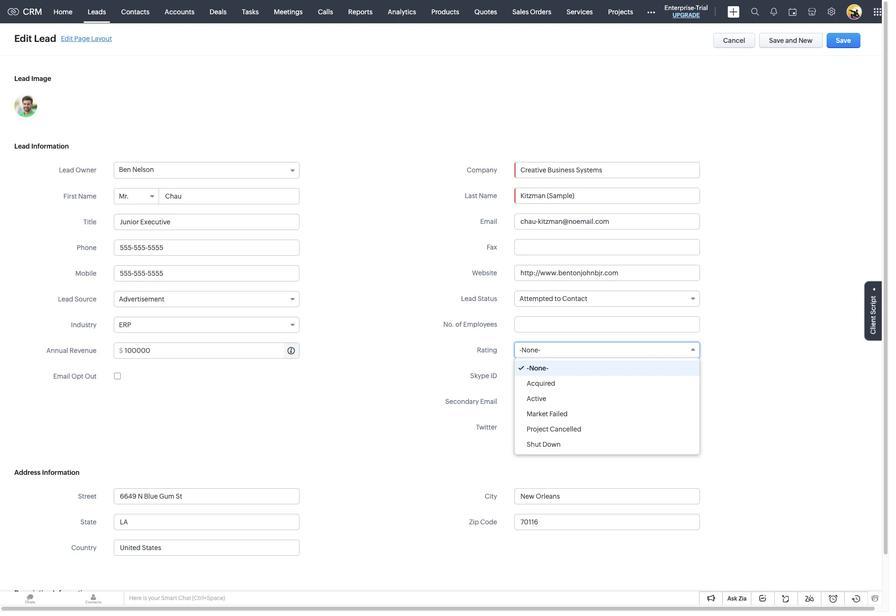 Task type: locate. For each thing, give the bounding box(es) containing it.
information for lead information
[[31, 142, 69, 150]]

lead image
[[14, 75, 51, 82]]

secondary email
[[446, 398, 497, 405]]

$
[[119, 347, 123, 354]]

lead for lead information
[[14, 142, 30, 150]]

source
[[75, 295, 97, 303]]

0 vertical spatial information
[[31, 142, 69, 150]]

information for address information
[[42, 469, 80, 476]]

profile element
[[841, 0, 868, 23]]

leads
[[88, 8, 106, 15]]

search image
[[751, 8, 759, 16]]

lead information
[[14, 142, 69, 150]]

lead left status
[[461, 295, 476, 303]]

-none-
[[520, 346, 541, 354], [527, 364, 549, 372]]

is
[[143, 595, 147, 602]]

meetings
[[274, 8, 303, 15]]

address information
[[14, 469, 80, 476]]

revenue
[[70, 347, 97, 354]]

signals element
[[765, 0, 783, 23]]

0 horizontal spatial -
[[520, 346, 522, 354]]

lead
[[34, 33, 56, 44], [14, 75, 30, 82], [14, 142, 30, 150], [59, 166, 74, 174], [461, 295, 476, 303], [58, 295, 73, 303]]

meetings link
[[266, 0, 310, 23]]

1 horizontal spatial edit
[[61, 35, 73, 42]]

of
[[456, 321, 462, 328]]

analytics link
[[380, 0, 424, 23]]

here is your smart chat (ctrl+space)
[[129, 595, 225, 602]]

tasks
[[242, 8, 259, 15]]

information right description
[[53, 589, 90, 597]]

email up fax at the right of the page
[[480, 218, 497, 225]]

no. of employees
[[444, 321, 497, 328]]

new
[[799, 37, 813, 44]]

2 vertical spatial information
[[53, 589, 90, 597]]

save left and at the right
[[769, 37, 784, 44]]

- inside option
[[527, 364, 529, 372]]

shut
[[527, 441, 541, 448]]

contacts
[[121, 8, 150, 15]]

skype id
[[470, 372, 497, 380]]

email up twitter
[[480, 398, 497, 405]]

mobile
[[75, 270, 97, 277]]

1 vertical spatial none-
[[529, 364, 549, 372]]

here
[[129, 595, 142, 602]]

save down profile 'element'
[[836, 37, 851, 44]]

acquired option
[[515, 376, 700, 391]]

enterprise-
[[665, 4, 696, 11]]

save button
[[827, 33, 861, 48]]

market failed option
[[515, 406, 700, 422]]

name right last
[[479, 192, 497, 200]]

project cancelled option
[[515, 422, 700, 437]]

deals
[[210, 8, 227, 15]]

title
[[83, 218, 97, 226]]

smart
[[161, 595, 177, 602]]

0 horizontal spatial save
[[769, 37, 784, 44]]

1 horizontal spatial save
[[836, 37, 851, 44]]

services link
[[559, 0, 601, 23]]

0 vertical spatial -
[[520, 346, 522, 354]]

None text field
[[159, 189, 299, 204], [515, 239, 700, 255], [515, 316, 700, 333], [515, 368, 700, 384], [114, 488, 300, 505], [114, 514, 300, 530], [114, 540, 299, 556], [159, 189, 299, 204], [515, 239, 700, 255], [515, 316, 700, 333], [515, 368, 700, 384], [114, 488, 300, 505], [114, 514, 300, 530], [114, 540, 299, 556]]

projects link
[[601, 0, 641, 23]]

your
[[148, 595, 160, 602]]

cancel button
[[714, 33, 756, 48]]

fax
[[487, 243, 497, 251]]

annual revenue
[[46, 347, 97, 354]]

list box
[[515, 358, 700, 455]]

Advertisement field
[[114, 291, 300, 307]]

ask zia
[[728, 596, 747, 602]]

lead for lead image
[[14, 75, 30, 82]]

signals image
[[771, 8, 777, 16]]

status
[[478, 295, 497, 303]]

edit left "page"
[[61, 35, 73, 42]]

quotes link
[[467, 0, 505, 23]]

image
[[31, 75, 51, 82]]

to
[[555, 295, 561, 303]]

projects
[[608, 8, 633, 15]]

none- inside option
[[529, 364, 549, 372]]

lead down image on the left top
[[14, 142, 30, 150]]

information up lead owner
[[31, 142, 69, 150]]

1 vertical spatial -
[[527, 364, 529, 372]]

website
[[472, 269, 497, 277]]

0 horizontal spatial name
[[78, 192, 97, 200]]

lead left image
[[14, 75, 30, 82]]

1 save from the left
[[769, 37, 784, 44]]

1 horizontal spatial name
[[479, 192, 497, 200]]

lead status
[[461, 295, 497, 303]]

- up acquired on the right of page
[[527, 364, 529, 372]]

ben
[[119, 166, 131, 173]]

lead for lead source
[[58, 295, 73, 303]]

-
[[520, 346, 522, 354], [527, 364, 529, 372]]

save
[[769, 37, 784, 44], [836, 37, 851, 44]]

1 vertical spatial -none-
[[527, 364, 549, 372]]

lead left 'owner'
[[59, 166, 74, 174]]

active option
[[515, 391, 700, 406]]

- inside field
[[520, 346, 522, 354]]

quotes
[[475, 8, 497, 15]]

None field
[[515, 162, 700, 178], [114, 540, 299, 556], [515, 162, 700, 178], [114, 540, 299, 556]]

edit
[[14, 33, 32, 44], [61, 35, 73, 42]]

None text field
[[515, 162, 700, 178], [515, 188, 700, 204], [515, 213, 700, 230], [114, 214, 300, 230], [114, 240, 300, 256], [515, 265, 700, 281], [114, 265, 300, 282], [125, 343, 299, 358], [515, 394, 700, 410], [527, 420, 700, 435], [515, 488, 700, 505], [515, 514, 700, 530], [515, 162, 700, 178], [515, 188, 700, 204], [515, 213, 700, 230], [114, 214, 300, 230], [114, 240, 300, 256], [515, 265, 700, 281], [114, 265, 300, 282], [125, 343, 299, 358], [515, 394, 700, 410], [527, 420, 700, 435], [515, 488, 700, 505], [515, 514, 700, 530]]

0 vertical spatial -none-
[[520, 346, 541, 354]]

information right address
[[42, 469, 80, 476]]

1 vertical spatial email
[[53, 373, 70, 380]]

chats image
[[0, 592, 60, 606]]

- right rating
[[520, 346, 522, 354]]

reports link
[[341, 0, 380, 23]]

edit down crm link
[[14, 33, 32, 44]]

0 vertical spatial email
[[480, 218, 497, 225]]

information
[[31, 142, 69, 150], [42, 469, 80, 476], [53, 589, 90, 597]]

email left the opt
[[53, 373, 70, 380]]

2 save from the left
[[836, 37, 851, 44]]

1 vertical spatial information
[[42, 469, 80, 476]]

lead for lead status
[[461, 295, 476, 303]]

last name
[[465, 192, 497, 200]]

lead left source
[[58, 295, 73, 303]]

code
[[480, 518, 497, 526]]

edit lead edit page layout
[[14, 33, 112, 44]]

1 horizontal spatial -
[[527, 364, 529, 372]]

save inside button
[[769, 37, 784, 44]]

profile image
[[847, 4, 862, 19]]

out
[[85, 373, 97, 380]]

lead down crm
[[34, 33, 56, 44]]

save inside button
[[836, 37, 851, 44]]

-none- inside option
[[527, 364, 549, 372]]

calls
[[318, 8, 333, 15]]

edit inside edit lead edit page layout
[[61, 35, 73, 42]]

lead for lead owner
[[59, 166, 74, 174]]

email opt out
[[53, 373, 97, 380]]

company
[[467, 166, 497, 174]]

0 vertical spatial none-
[[522, 346, 541, 354]]

first name
[[64, 192, 97, 200]]

save for save
[[836, 37, 851, 44]]

name right first
[[78, 192, 97, 200]]

sales
[[513, 8, 529, 15]]

market
[[527, 410, 548, 418]]

crm
[[23, 7, 42, 17]]

acquired
[[527, 380, 555, 387]]

-none- option
[[515, 361, 700, 376]]

phone
[[77, 244, 97, 252]]

none- inside field
[[522, 346, 541, 354]]



Task type: describe. For each thing, give the bounding box(es) containing it.
search element
[[745, 0, 765, 23]]

email for email
[[480, 218, 497, 225]]

shut down
[[527, 441, 561, 448]]

lead source
[[58, 295, 97, 303]]

ask
[[728, 596, 738, 602]]

enterprise-trial upgrade
[[665, 4, 708, 19]]

employees
[[463, 321, 497, 328]]

save for save and new
[[769, 37, 784, 44]]

ben nelson
[[119, 166, 154, 173]]

ERP field
[[114, 317, 300, 333]]

shut down option
[[515, 437, 700, 452]]

opt
[[72, 373, 83, 380]]

project
[[527, 425, 549, 433]]

products link
[[424, 0, 467, 23]]

cancelled
[[550, 425, 582, 433]]

sales orders link
[[505, 0, 559, 23]]

accounts link
[[157, 0, 202, 23]]

zip code
[[469, 518, 497, 526]]

client
[[870, 316, 878, 334]]

sales orders
[[513, 8, 552, 15]]

image image
[[14, 94, 37, 117]]

page
[[74, 35, 90, 42]]

no.
[[444, 321, 454, 328]]

0 horizontal spatial edit
[[14, 33, 32, 44]]

zia
[[739, 596, 747, 602]]

-none- inside field
[[520, 346, 541, 354]]

trial
[[696, 4, 708, 11]]

project cancelled
[[527, 425, 582, 433]]

secondary
[[446, 398, 479, 405]]

edit page layout link
[[61, 35, 112, 42]]

-None- field
[[515, 342, 700, 358]]

advertisement
[[119, 295, 164, 303]]

down
[[543, 441, 561, 448]]

client script
[[870, 296, 878, 334]]

industry
[[71, 321, 97, 329]]

contact
[[563, 295, 588, 303]]

description
[[14, 589, 51, 597]]

zip
[[469, 518, 479, 526]]

leads link
[[80, 0, 114, 23]]

Mr. field
[[114, 189, 159, 204]]

upgrade
[[673, 12, 700, 19]]

script
[[870, 296, 878, 315]]

create menu image
[[728, 6, 740, 17]]

home link
[[46, 0, 80, 23]]

reports
[[348, 8, 373, 15]]

layout
[[91, 35, 112, 42]]

home
[[54, 8, 72, 15]]

accounts
[[165, 8, 195, 15]]

Other Modules field
[[641, 4, 662, 19]]

market failed
[[527, 410, 568, 418]]

name for last name
[[479, 192, 497, 200]]

2 vertical spatial email
[[480, 398, 497, 405]]

chat
[[178, 595, 191, 602]]

name for first name
[[78, 192, 97, 200]]

(ctrl+space)
[[192, 595, 225, 602]]

products
[[432, 8, 459, 15]]

crm link
[[8, 7, 42, 17]]

attempted
[[520, 295, 553, 303]]

country
[[71, 544, 97, 552]]

annual
[[46, 347, 68, 354]]

services
[[567, 8, 593, 15]]

city
[[485, 493, 497, 500]]

cancel
[[724, 37, 746, 44]]

analytics
[[388, 8, 416, 15]]

owner
[[76, 166, 97, 174]]

Attempted to Contact field
[[515, 291, 700, 307]]

state
[[80, 518, 97, 526]]

description information
[[14, 589, 90, 597]]

address
[[14, 469, 41, 476]]

email for email opt out
[[53, 373, 70, 380]]

calls link
[[310, 0, 341, 23]]

orders
[[530, 8, 552, 15]]

first
[[64, 192, 77, 200]]

mr.
[[119, 192, 129, 200]]

twitter
[[476, 424, 497, 431]]

list box containing -none-
[[515, 358, 700, 455]]

save and new
[[769, 37, 813, 44]]

create menu element
[[722, 0, 745, 23]]

calendar image
[[789, 8, 797, 15]]

information for description information
[[53, 589, 90, 597]]

failed
[[550, 410, 568, 418]]

contacts image
[[63, 592, 123, 606]]

deals link
[[202, 0, 234, 23]]

tasks link
[[234, 0, 266, 23]]

rating
[[477, 346, 497, 354]]

and
[[786, 37, 798, 44]]

active
[[527, 395, 547, 403]]



Task type: vqa. For each thing, say whether or not it's contained in the screenshot.
Client Script
yes



